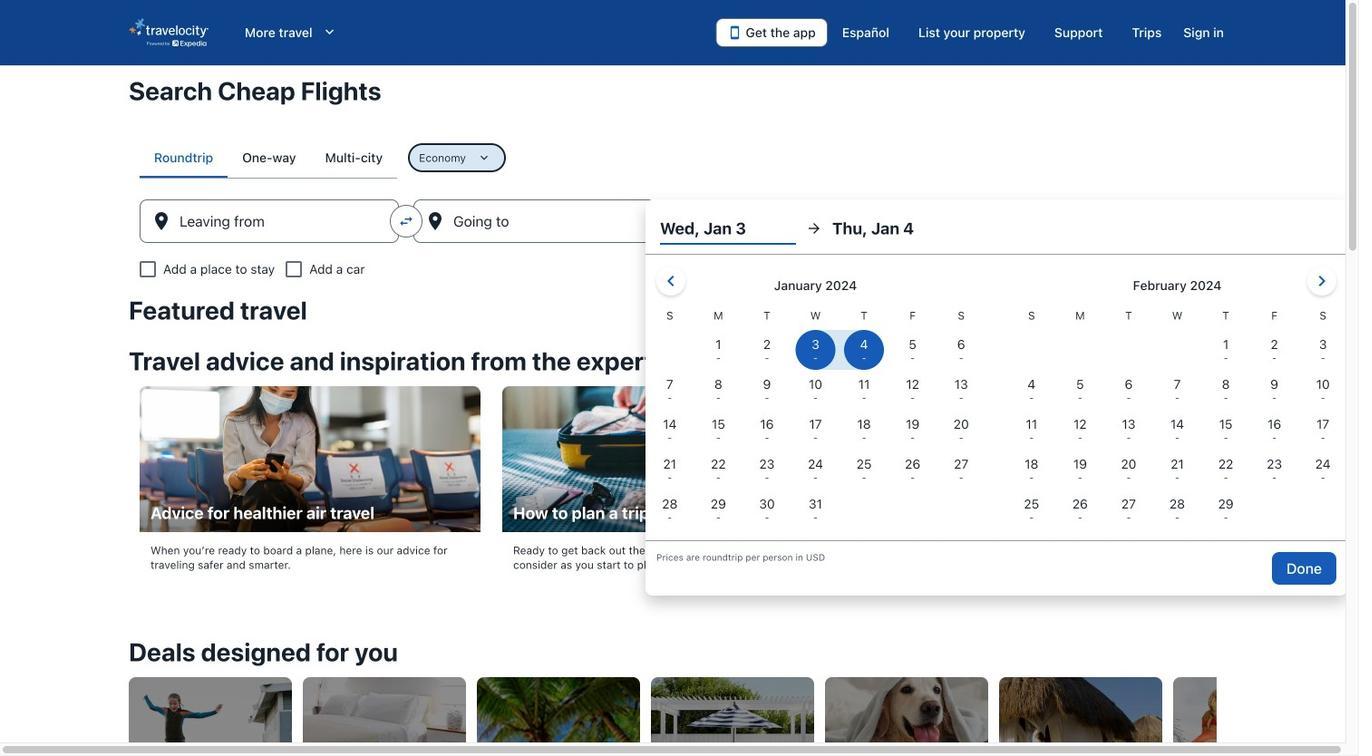 Task type: locate. For each thing, give the bounding box(es) containing it.
next image
[[1206, 743, 1228, 756]]

tab list
[[140, 138, 397, 178]]

previous image
[[118, 743, 140, 756]]

travel advice and inspiration from the experts region
[[118, 336, 1228, 605]]

main content
[[0, 65, 1348, 756]]



Task type: describe. For each thing, give the bounding box(es) containing it.
travelocity logo image
[[129, 18, 209, 47]]

download the app button image
[[728, 25, 742, 40]]

previous month image
[[660, 270, 682, 292]]

swap origin and destination values image
[[398, 213, 414, 229]]

next month image
[[1311, 270, 1333, 292]]



Task type: vqa. For each thing, say whether or not it's contained in the screenshot.
Next month image
yes



